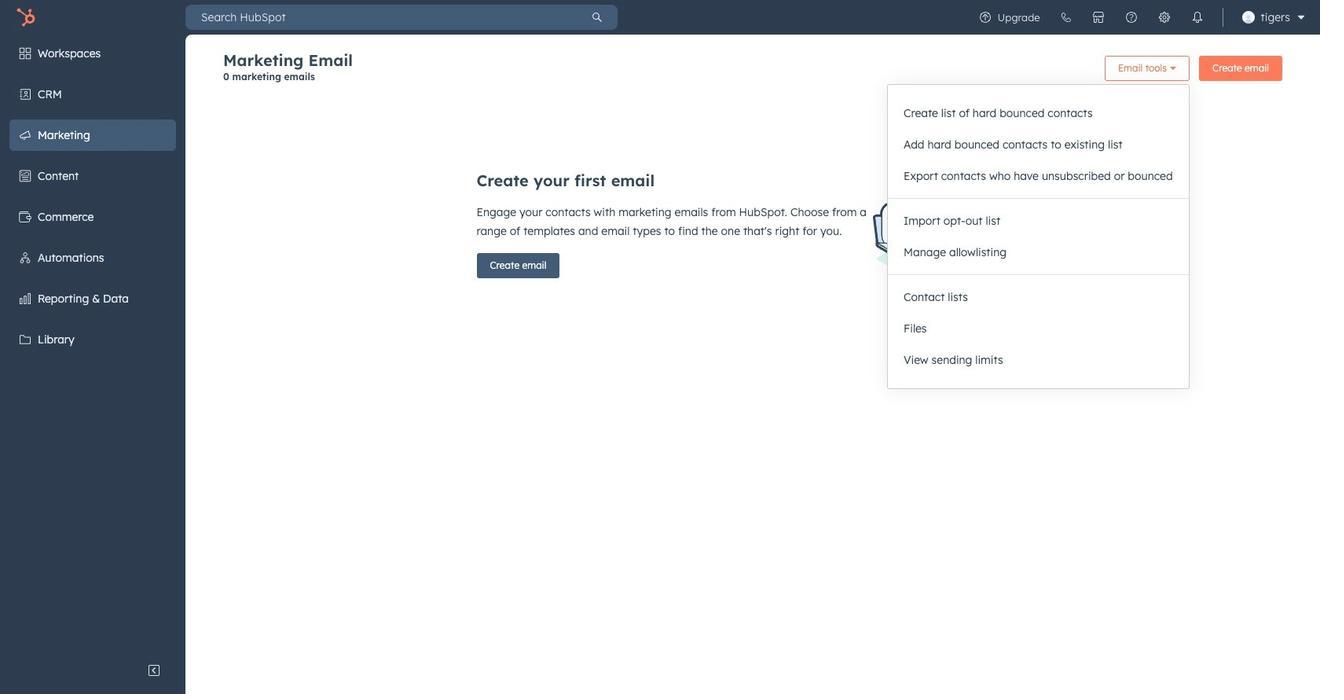 Task type: vqa. For each thing, say whether or not it's contained in the screenshot.
Account associated with Account Defaults
no



Task type: locate. For each thing, give the bounding box(es) containing it.
howard n/a image
[[1243, 11, 1255, 24]]

help image
[[1126, 11, 1138, 24]]

settings image
[[1159, 11, 1171, 24]]

banner
[[223, 50, 1283, 92]]

notifications image
[[1192, 11, 1204, 24]]

1 horizontal spatial menu
[[969, 0, 1311, 35]]

menu
[[969, 0, 1311, 35], [0, 35, 186, 655]]

Search HubSpot search field
[[186, 5, 577, 30]]



Task type: describe. For each thing, give the bounding box(es) containing it.
0 horizontal spatial menu
[[0, 35, 186, 655]]

marketplaces image
[[1093, 11, 1105, 24]]



